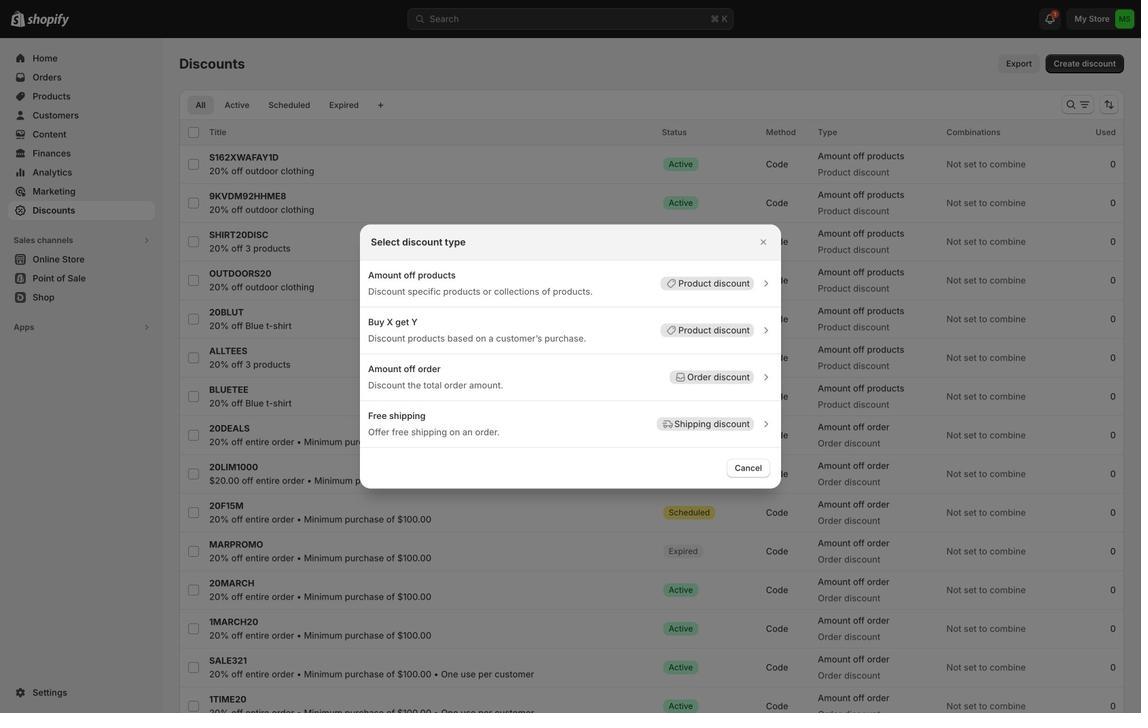 Task type: describe. For each thing, give the bounding box(es) containing it.
shopify image
[[27, 13, 69, 27]]



Task type: locate. For each thing, give the bounding box(es) containing it.
dialog
[[0, 225, 1142, 489]]

tab list
[[185, 95, 370, 115]]



Task type: vqa. For each thing, say whether or not it's contained in the screenshot.
"Shopify" image at the left
yes



